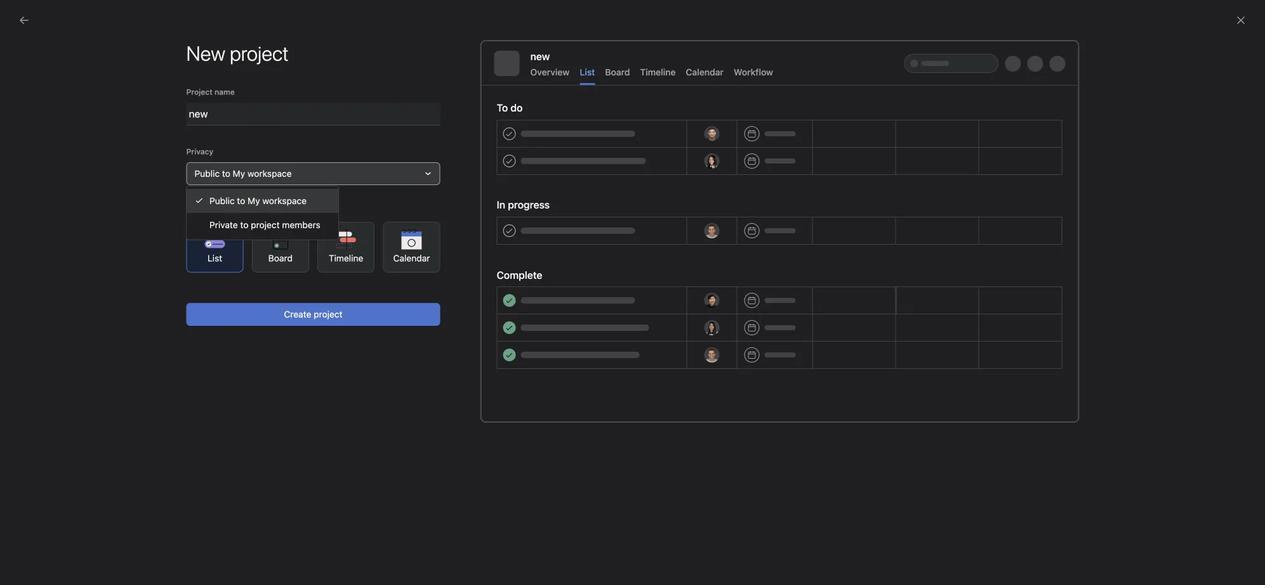 Task type: describe. For each thing, give the bounding box(es) containing it.
project name
[[186, 88, 235, 96]]

members
[[282, 220, 320, 230]]

public inside radio item
[[209, 196, 235, 206]]

1 vertical spatial list
[[208, 253, 222, 264]]

to right "private"
[[240, 220, 248, 230]]

1 or from the left
[[706, 287, 717, 299]]

view
[[215, 207, 232, 216]]

send a message to kick off projects. or discuss tasks. or brainstorm ideas.
[[536, 287, 881, 299]]

a
[[563, 287, 568, 299]]

to left kick
[[615, 287, 624, 299]]

workspace inside 'public to my workspace' dropdown button
[[248, 169, 292, 179]]

in progress
[[497, 199, 550, 211]]

2 or from the left
[[787, 287, 799, 299]]

public to my workspace inside radio item
[[209, 196, 307, 206]]

send for send message
[[679, 327, 700, 338]]

i've sent
[[229, 39, 276, 54]]

public to my workspace inside dropdown button
[[195, 169, 292, 179]]

1 horizontal spatial calendar
[[686, 67, 724, 77]]

1 vertical spatial timeline
[[329, 253, 363, 264]]

send for send a message to kick off projects. or discuss tasks. or brainstorm ideas.
[[536, 287, 560, 299]]

workspace inside 'public to my workspace' radio item
[[262, 196, 307, 206]]

0 horizontal spatial board
[[268, 253, 293, 264]]

1
[[1085, 91, 1089, 100]]

default view
[[186, 207, 232, 216]]

to inside dropdown button
[[222, 169, 230, 179]]

ideas.
[[854, 287, 881, 299]]

go back image
[[19, 15, 29, 25]]

my inside dropdown button
[[233, 169, 245, 179]]

Project name text field
[[186, 103, 440, 126]]

filter:
[[1062, 91, 1083, 100]]

workflow
[[734, 67, 773, 77]]

projects.
[[663, 287, 703, 299]]

close image
[[1236, 15, 1246, 25]]

send message
[[679, 327, 739, 338]]

send message button
[[670, 321, 747, 344]]

1 vertical spatial calendar
[[393, 253, 430, 264]]

to do
[[497, 102, 523, 114]]

0 messages button
[[168, 60, 218, 77]]

private
[[209, 220, 238, 230]]



Task type: locate. For each thing, give the bounding box(es) containing it.
1 vertical spatial public
[[209, 196, 235, 206]]

to inside radio item
[[237, 196, 245, 206]]

board
[[605, 67, 630, 77], [268, 253, 293, 264]]

workspace up 'public to my workspace' radio item
[[248, 169, 292, 179]]

message down send a message to kick off projects. or discuss tasks. or brainstorm ideas.
[[702, 327, 739, 338]]

0 vertical spatial list
[[580, 67, 595, 77]]

my
[[233, 169, 245, 179], [248, 196, 260, 206]]

messages
[[168, 39, 226, 54]]

to
[[222, 169, 230, 179], [237, 196, 245, 206], [240, 220, 248, 230], [615, 287, 624, 299]]

project down 'public to my workspace' radio item
[[251, 220, 280, 230]]

filter: 1 button
[[1046, 86, 1094, 104]]

to up the view
[[222, 169, 230, 179]]

1 horizontal spatial list
[[580, 67, 595, 77]]

message right a
[[571, 287, 612, 299]]

0 vertical spatial public
[[195, 169, 220, 179]]

0 vertical spatial public to my workspace
[[195, 169, 292, 179]]

my up 'public to my workspace' radio item
[[233, 169, 245, 179]]

0 horizontal spatial project
[[251, 220, 280, 230]]

project
[[186, 88, 213, 96]]

0 horizontal spatial send
[[536, 287, 560, 299]]

name
[[215, 88, 235, 96]]

0 vertical spatial workspace
[[248, 169, 292, 179]]

kick
[[627, 287, 645, 299]]

send
[[536, 287, 560, 299], [679, 327, 700, 338]]

public to my workspace radio item
[[187, 189, 338, 213]]

0 horizontal spatial my
[[233, 169, 245, 179]]

1 horizontal spatial send
[[679, 327, 700, 338]]

project right "create"
[[314, 309, 343, 320]]

0 horizontal spatial or
[[706, 287, 717, 299]]

0 horizontal spatial calendar
[[393, 253, 430, 264]]

list box
[[483, 5, 787, 25]]

list right the overview
[[580, 67, 595, 77]]

0 vertical spatial calendar
[[686, 67, 724, 77]]

complete
[[497, 269, 542, 282]]

private to project members
[[209, 220, 320, 230]]

project
[[251, 220, 280, 230], [314, 309, 343, 320]]

1 horizontal spatial or
[[787, 287, 799, 299]]

0 horizontal spatial list
[[208, 253, 222, 264]]

1 vertical spatial workspace
[[262, 196, 307, 206]]

0
[[168, 60, 173, 70]]

list
[[580, 67, 595, 77], [208, 253, 222, 264]]

public down privacy in the top of the page
[[195, 169, 220, 179]]

send inside send message button
[[679, 327, 700, 338]]

public to my workspace
[[195, 169, 292, 179], [209, 196, 307, 206]]

public to my workspace up private to project members
[[209, 196, 307, 206]]

or right "tasks."
[[787, 287, 799, 299]]

overview
[[530, 67, 570, 77]]

to up "private"
[[237, 196, 245, 206]]

1 horizontal spatial message
[[702, 327, 739, 338]]

public to my workspace button
[[186, 163, 440, 185]]

send left a
[[536, 287, 560, 299]]

0 horizontal spatial message
[[571, 287, 612, 299]]

list down "private"
[[208, 253, 222, 264]]

1 horizontal spatial timeline
[[640, 67, 676, 77]]

new
[[530, 50, 550, 63]]

messages i've sent 0 messages
[[168, 39, 276, 70]]

public to my workspace up 'public to my workspace' radio item
[[195, 169, 292, 179]]

workspace up members
[[262, 196, 307, 206]]

my up private to project members
[[248, 196, 260, 206]]

0 vertical spatial timeline
[[640, 67, 676, 77]]

1 vertical spatial send
[[679, 327, 700, 338]]

privacy
[[186, 147, 213, 156]]

or
[[706, 287, 717, 299], [787, 287, 799, 299]]

default
[[186, 207, 213, 216]]

public up the view
[[209, 196, 235, 206]]

messages
[[176, 60, 218, 70]]

timeline
[[640, 67, 676, 77], [329, 253, 363, 264]]

create
[[284, 309, 311, 320]]

send down projects.
[[679, 327, 700, 338]]

message
[[571, 287, 612, 299], [702, 327, 739, 338]]

project inside button
[[314, 309, 343, 320]]

0 vertical spatial board
[[605, 67, 630, 77]]

0 vertical spatial project
[[251, 220, 280, 230]]

0 horizontal spatial timeline
[[329, 253, 363, 264]]

1 vertical spatial my
[[248, 196, 260, 206]]

0 vertical spatial my
[[233, 169, 245, 179]]

calendar
[[686, 67, 724, 77], [393, 253, 430, 264]]

1 vertical spatial message
[[702, 327, 739, 338]]

this is a preview of your project image
[[481, 41, 1079, 423]]

hide sidebar image
[[17, 10, 27, 20]]

create project button
[[186, 303, 440, 326]]

1 horizontal spatial my
[[248, 196, 260, 206]]

new project
[[186, 41, 289, 65]]

1 horizontal spatial project
[[314, 309, 343, 320]]

discuss
[[720, 287, 755, 299]]

public
[[195, 169, 220, 179], [209, 196, 235, 206]]

tasks.
[[757, 287, 785, 299]]

0 vertical spatial send
[[536, 287, 560, 299]]

1 vertical spatial project
[[314, 309, 343, 320]]

public inside dropdown button
[[195, 169, 220, 179]]

my inside radio item
[[248, 196, 260, 206]]

create project
[[284, 309, 343, 320]]

or left discuss on the right of the page
[[706, 287, 717, 299]]

brainstorm
[[801, 287, 851, 299]]

0 vertical spatial message
[[571, 287, 612, 299]]

1 horizontal spatial board
[[605, 67, 630, 77]]

message inside button
[[702, 327, 739, 338]]

filter: 1
[[1062, 91, 1089, 100]]

1 vertical spatial board
[[268, 253, 293, 264]]

1 vertical spatial public to my workspace
[[209, 196, 307, 206]]

workspace
[[248, 169, 292, 179], [262, 196, 307, 206]]

off
[[648, 287, 661, 299]]



Task type: vqa. For each thing, say whether or not it's contained in the screenshot.
Calendar link
no



